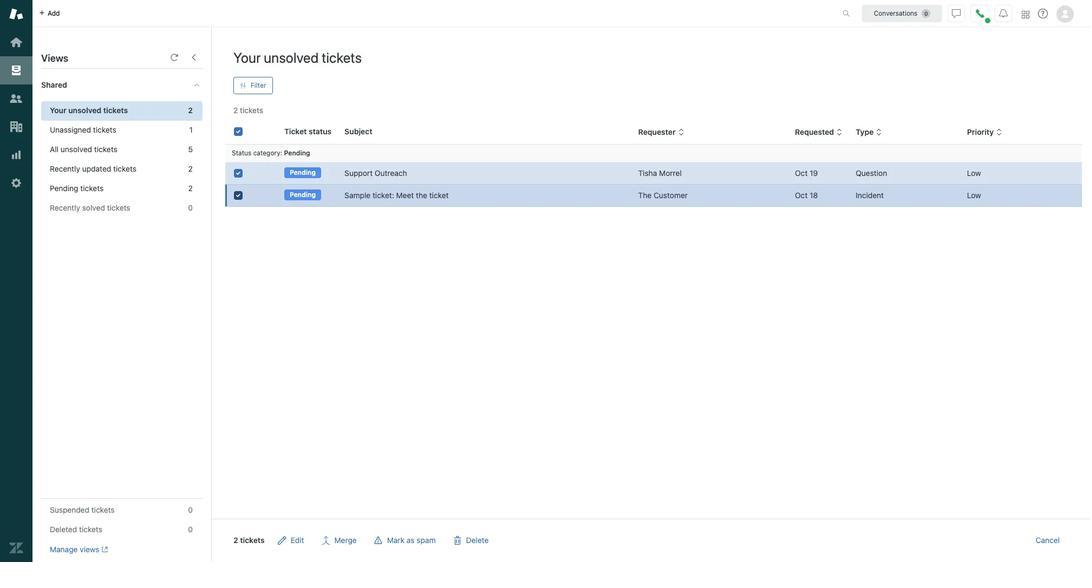 Task type: vqa. For each thing, say whether or not it's contained in the screenshot.
primary element
no



Task type: locate. For each thing, give the bounding box(es) containing it.
oct left the "19" at the top
[[795, 168, 808, 178]]

row down 'tisha'
[[225, 184, 1082, 207]]

requested
[[795, 127, 834, 137]]

unsolved for 2
[[68, 106, 101, 115]]

oct for oct 19
[[795, 168, 808, 178]]

(opens in a new tab) image
[[99, 547, 108, 553]]

low
[[967, 168, 981, 178], [967, 191, 981, 200]]

pending tickets
[[50, 184, 104, 193]]

2 tickets inside region
[[233, 536, 265, 545]]

unassigned tickets
[[50, 125, 116, 134]]

19
[[810, 168, 818, 178]]

suspended
[[50, 505, 89, 515]]

2 recently from the top
[[50, 203, 80, 212]]

2 oct from the top
[[795, 191, 808, 200]]

button displays agent's chat status as invisible. image
[[952, 9, 961, 18]]

as
[[407, 536, 415, 545]]

2 low from the top
[[967, 191, 981, 200]]

type button
[[856, 127, 883, 137]]

unsolved
[[264, 49, 319, 66], [68, 106, 101, 115], [61, 145, 92, 154]]

2
[[188, 106, 193, 115], [233, 106, 238, 115], [188, 164, 193, 173], [188, 184, 193, 193], [233, 536, 238, 545]]

deleted
[[50, 525, 77, 534]]

2 vertical spatial unsolved
[[61, 145, 92, 154]]

ticket
[[284, 127, 307, 136]]

0 vertical spatial low
[[967, 168, 981, 178]]

1 vertical spatial low
[[967, 191, 981, 200]]

row
[[225, 162, 1082, 184], [225, 184, 1082, 207]]

shared button
[[33, 69, 182, 101]]

your unsolved tickets up the filter in the left of the page
[[233, 49, 362, 66]]

priority
[[967, 127, 994, 137]]

question
[[856, 168, 887, 178]]

views image
[[9, 63, 23, 77]]

0 horizontal spatial your unsolved tickets
[[50, 106, 128, 115]]

0 vertical spatial 0
[[188, 203, 193, 212]]

row containing sample ticket: meet the ticket
[[225, 184, 1082, 207]]

solved
[[82, 203, 105, 212]]

reporting image
[[9, 148, 23, 162]]

ticket
[[429, 191, 449, 200]]

customer
[[654, 191, 688, 200]]

2 row from the top
[[225, 184, 1082, 207]]

add button
[[33, 0, 66, 27]]

updated
[[82, 164, 111, 173]]

1 vertical spatial your unsolved tickets
[[50, 106, 128, 115]]

requester button
[[638, 127, 684, 137]]

2 tickets
[[233, 106, 263, 115], [233, 536, 265, 545]]

unsolved up the filter in the left of the page
[[264, 49, 319, 66]]

row containing support outreach
[[225, 162, 1082, 184]]

unassigned
[[50, 125, 91, 134]]

category:
[[253, 149, 282, 157]]

notifications image
[[999, 9, 1008, 18]]

edit button
[[269, 530, 313, 551]]

row up the the
[[225, 162, 1082, 184]]

spam
[[417, 536, 436, 545]]

pending
[[284, 149, 310, 157], [290, 169, 316, 177], [50, 184, 78, 193], [290, 191, 316, 199]]

your up unassigned
[[50, 106, 66, 115]]

your unsolved tickets
[[233, 49, 362, 66], [50, 106, 128, 115]]

views
[[80, 545, 99, 554]]

2 inside region
[[233, 536, 238, 545]]

ticket:
[[373, 191, 394, 200]]

oct
[[795, 168, 808, 178], [795, 191, 808, 200]]

delete
[[466, 536, 489, 545]]

5
[[188, 145, 193, 154]]

0 vertical spatial 2 tickets
[[233, 106, 263, 115]]

0 horizontal spatial your
[[50, 106, 66, 115]]

tisha
[[638, 168, 657, 178]]

recently down all
[[50, 164, 80, 173]]

0
[[188, 203, 193, 212], [188, 505, 193, 515], [188, 525, 193, 534]]

subject
[[345, 127, 372, 136]]

suspended tickets
[[50, 505, 115, 515]]

1 vertical spatial recently
[[50, 203, 80, 212]]

1 recently from the top
[[50, 164, 80, 173]]

0 vertical spatial your unsolved tickets
[[233, 49, 362, 66]]

oct left 18
[[795, 191, 808, 200]]

shared
[[41, 80, 67, 89]]

recently
[[50, 164, 80, 173], [50, 203, 80, 212]]

the customer
[[638, 191, 688, 200]]

2 tickets left edit button
[[233, 536, 265, 545]]

manage
[[50, 545, 78, 554]]

mark as spam button
[[365, 530, 444, 551]]

requested button
[[795, 127, 843, 137]]

2 vertical spatial 0
[[188, 525, 193, 534]]

recently updated tickets
[[50, 164, 136, 173]]

1 2 tickets from the top
[[233, 106, 263, 115]]

zendesk support image
[[9, 7, 23, 21]]

meet
[[396, 191, 414, 200]]

your unsolved tickets up the unassigned tickets
[[50, 106, 128, 115]]

1 vertical spatial 2 tickets
[[233, 536, 265, 545]]

your
[[233, 49, 261, 66], [50, 106, 66, 115]]

conversations
[[874, 9, 918, 17]]

3 0 from the top
[[188, 525, 193, 534]]

1 row from the top
[[225, 162, 1082, 184]]

1 0 from the top
[[188, 203, 193, 212]]

recently solved tickets
[[50, 203, 130, 212]]

status category: pending
[[232, 149, 310, 157]]

deleted tickets
[[50, 525, 102, 534]]

admin image
[[9, 176, 23, 190]]

tickets
[[322, 49, 362, 66], [103, 106, 128, 115], [240, 106, 263, 115], [93, 125, 116, 134], [94, 145, 117, 154], [113, 164, 136, 173], [80, 184, 104, 193], [107, 203, 130, 212], [91, 505, 115, 515], [79, 525, 102, 534], [240, 536, 265, 545]]

shared heading
[[33, 69, 211, 101]]

recently down pending tickets
[[50, 203, 80, 212]]

the
[[638, 191, 652, 200]]

1 horizontal spatial your
[[233, 49, 261, 66]]

0 vertical spatial recently
[[50, 164, 80, 173]]

manage views
[[50, 545, 99, 554]]

edit
[[291, 536, 304, 545]]

the
[[416, 191, 427, 200]]

requester
[[638, 127, 676, 137]]

unsolved up the unassigned tickets
[[68, 106, 101, 115]]

1 oct from the top
[[795, 168, 808, 178]]

get help image
[[1038, 9, 1048, 18]]

1 vertical spatial 0
[[188, 505, 193, 515]]

2 tickets down filter button on the left top
[[233, 106, 263, 115]]

2 0 from the top
[[188, 505, 193, 515]]

1 vertical spatial oct
[[795, 191, 808, 200]]

recently for recently solved tickets
[[50, 203, 80, 212]]

sample ticket: meet the ticket link
[[345, 190, 449, 201]]

unsolved down unassigned
[[61, 145, 92, 154]]

support outreach link
[[345, 168, 407, 179]]

0 for recently solved tickets
[[188, 203, 193, 212]]

1 horizontal spatial your unsolved tickets
[[233, 49, 362, 66]]

merge
[[335, 536, 357, 545]]

1 vertical spatial unsolved
[[68, 106, 101, 115]]

support
[[345, 168, 373, 178]]

2 2 tickets from the top
[[233, 536, 265, 545]]

0 vertical spatial oct
[[795, 168, 808, 178]]

your up filter button on the left top
[[233, 49, 261, 66]]

support outreach
[[345, 168, 407, 178]]

type
[[856, 127, 874, 137]]

collapse views pane image
[[190, 53, 198, 62]]

1 low from the top
[[967, 168, 981, 178]]



Task type: describe. For each thing, give the bounding box(es) containing it.
mark as spam
[[387, 536, 436, 545]]

all
[[50, 145, 59, 154]]

customers image
[[9, 92, 23, 106]]

ticket status
[[284, 127, 332, 136]]

2 for your unsolved tickets
[[188, 106, 193, 115]]

priority button
[[967, 127, 1003, 137]]

0 for deleted tickets
[[188, 525, 193, 534]]

merge button
[[313, 530, 365, 551]]

outreach
[[375, 168, 407, 178]]

get started image
[[9, 35, 23, 49]]

cancel button
[[1027, 530, 1069, 551]]

all unsolved tickets
[[50, 145, 117, 154]]

sample
[[345, 191, 371, 200]]

1
[[189, 125, 193, 134]]

tickets inside the now showing 2 tickets region
[[240, 536, 265, 545]]

morrel
[[659, 168, 682, 178]]

views
[[41, 53, 68, 64]]

manage views link
[[50, 545, 108, 555]]

zendesk image
[[9, 541, 23, 555]]

cancel
[[1036, 536, 1060, 545]]

2 for pending tickets
[[188, 184, 193, 193]]

tisha morrel
[[638, 168, 682, 178]]

refresh views pane image
[[170, 53, 179, 62]]

2 for recently updated tickets
[[188, 164, 193, 173]]

18
[[810, 191, 818, 200]]

oct 18
[[795, 191, 818, 200]]

incident
[[856, 191, 884, 200]]

0 vertical spatial your
[[233, 49, 261, 66]]

recently for recently updated tickets
[[50, 164, 80, 173]]

oct for oct 18
[[795, 191, 808, 200]]

sample ticket: meet the ticket
[[345, 191, 449, 200]]

1 vertical spatial your
[[50, 106, 66, 115]]

filter button
[[233, 77, 273, 94]]

0 for suspended tickets
[[188, 505, 193, 515]]

add
[[48, 9, 60, 17]]

status
[[232, 149, 251, 157]]

filter
[[251, 81, 266, 89]]

0 vertical spatial unsolved
[[264, 49, 319, 66]]

organizations image
[[9, 120, 23, 134]]

oct 19
[[795, 168, 818, 178]]

delete button
[[444, 530, 497, 551]]

conversations button
[[862, 5, 943, 22]]

low for question
[[967, 168, 981, 178]]

zendesk products image
[[1022, 11, 1030, 18]]

main element
[[0, 0, 33, 562]]

status
[[309, 127, 332, 136]]

now showing 2 tickets region
[[212, 116, 1090, 562]]

low for incident
[[967, 191, 981, 200]]

unsolved for 5
[[61, 145, 92, 154]]

mark
[[387, 536, 405, 545]]



